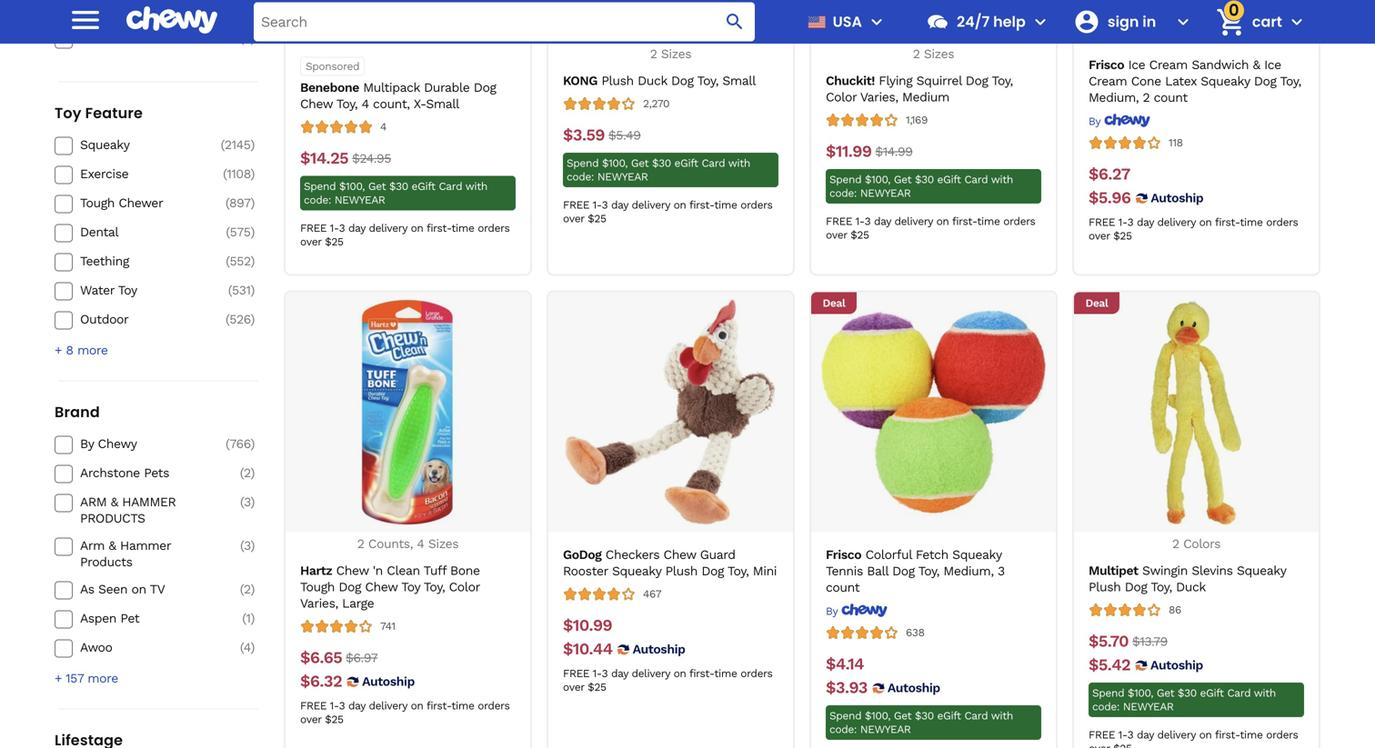 Task type: locate. For each thing, give the bounding box(es) containing it.
get down "$5.49" text field at the top left of the page
[[631, 157, 649, 170]]

4 ) from the top
[[251, 166, 255, 181]]

1 ( 2 ) from the top
[[240, 31, 255, 46]]

1 vertical spatial more
[[88, 671, 118, 686]]

0 horizontal spatial count
[[826, 580, 860, 595]]

2 sizes
[[650, 46, 691, 61], [913, 46, 954, 61]]

exercise
[[80, 166, 129, 181]]

2 2 sizes from the left
[[913, 46, 954, 61]]

dog inside colorful fetch squeaky tennis ball dog toy, medium, 3 count
[[892, 564, 915, 579]]

chew left 'n
[[336, 563, 369, 578]]

2 vertical spatial plush
[[1089, 580, 1121, 595]]

3 ) from the top
[[251, 137, 255, 152]]

1 ) from the top
[[251, 2, 255, 17]]

colorful fetch squeaky tennis ball dog toy, medium, 3 count
[[826, 548, 1005, 595]]

duck down slevins
[[1176, 580, 1206, 595]]

count down latex
[[1154, 90, 1188, 105]]

1 2 sizes from the left
[[650, 46, 691, 61]]

2 sizes for $11.99
[[913, 46, 954, 61]]

small down 'submit search' "image"
[[722, 73, 756, 88]]

deal for $5.42
[[1085, 297, 1108, 310]]

time
[[714, 199, 737, 211], [977, 215, 1000, 228], [1240, 216, 1263, 229], [451, 222, 474, 235], [714, 668, 737, 680], [451, 700, 474, 713], [1240, 729, 1263, 742]]

0 horizontal spatial varies,
[[300, 596, 338, 611]]

157
[[66, 671, 84, 686]]

frisco up tennis
[[826, 548, 861, 563]]

0 horizontal spatial sizes
[[428, 537, 459, 552]]

with for $3.59
[[728, 157, 750, 170]]

sizes up squirrel
[[924, 46, 954, 61]]

card for $11.99
[[964, 173, 988, 186]]

1 vertical spatial medium,
[[943, 564, 994, 579]]

with for $11.99
[[991, 173, 1013, 186]]

0 vertical spatial by
[[1089, 115, 1100, 128]]

0 vertical spatial count
[[1154, 90, 1188, 105]]

$14.99 text field
[[875, 142, 913, 162]]

0 vertical spatial plush
[[601, 73, 634, 88]]

toy right water
[[118, 283, 137, 298]]

varies, down flying
[[860, 90, 898, 105]]

newyear for $14.25
[[335, 194, 385, 206]]

spend $100, get $30 egift card with code: newyear down the $24.95 text field
[[304, 180, 487, 206]]

0 vertical spatial by link
[[1089, 113, 1150, 128]]

more right 157
[[88, 671, 118, 686]]

get down $13.79 text box
[[1157, 687, 1174, 700]]

over down $5.96 text box
[[1089, 230, 1110, 242]]

checkers
[[605, 548, 659, 563]]

autoship
[[1151, 191, 1203, 206], [633, 642, 685, 657], [1150, 658, 1203, 673], [362, 674, 415, 689], [887, 681, 940, 696]]

+
[[55, 343, 62, 358], [55, 671, 62, 686]]

0 vertical spatial frisco
[[1089, 57, 1124, 72]]

color
[[826, 90, 857, 105], [449, 580, 480, 595]]

0 vertical spatial +
[[55, 343, 62, 358]]

tough chewer
[[80, 195, 163, 210]]

11 ) from the top
[[251, 466, 255, 481]]

$100, for $14.25
[[339, 180, 365, 193]]

+ left 8
[[55, 343, 62, 358]]

( for archstone pets
[[240, 466, 244, 481]]

0 vertical spatial more
[[77, 343, 108, 358]]

$6.65 $6.97
[[300, 649, 378, 668]]

2 ( 3 ) from the top
[[240, 538, 255, 553]]

1 horizontal spatial cream
[[1149, 57, 1188, 72]]

varies,
[[860, 90, 898, 105], [300, 596, 338, 611]]

water toy
[[80, 283, 137, 298]]

chewy image down cone
[[1104, 113, 1150, 128]]

) for arm & hammer products
[[251, 495, 255, 510]]

by link for $4.14
[[826, 604, 887, 619]]

teething link
[[80, 253, 209, 270]]

by link for $6.27
[[1089, 113, 1150, 128]]

& inside the arm & hammer products
[[109, 538, 116, 553]]

code: for $3.59
[[567, 171, 594, 183]]

$6.32 text field
[[300, 672, 342, 692]]

( for outdoor
[[226, 312, 229, 327]]

medium, down cone
[[1089, 90, 1139, 105]]

more
[[77, 343, 108, 358], [88, 671, 118, 686]]

575
[[230, 225, 251, 240]]

dog inside checkers chew guard rooster squeaky plush dog toy, mini
[[701, 564, 724, 579]]

2 ice from the left
[[1264, 57, 1281, 72]]

godog checkers chew guard rooster squeaky plush dog toy, mini image
[[558, 300, 783, 525]]

1 horizontal spatial medium,
[[1089, 90, 1139, 105]]

1 horizontal spatial deal
[[1085, 297, 1108, 310]]

help menu image
[[1029, 11, 1051, 33]]

sizes for $11.99
[[924, 46, 954, 61]]

varies, inside chew 'n clean tuff bone tough dog chew toy toy, color varies, large
[[300, 596, 338, 611]]

spend down $11.99 text box
[[829, 173, 861, 186]]

2 ( 2 ) from the top
[[240, 466, 255, 481]]

$5.42 text field
[[1089, 656, 1130, 676]]

more for toy feature
[[77, 343, 108, 358]]

2,270
[[643, 97, 669, 110]]

$10.99
[[563, 616, 612, 635]]

1 horizontal spatial ice
[[1264, 57, 1281, 72]]

free 1-3 day delivery on first-time orders over $25
[[563, 199, 772, 225], [826, 215, 1035, 242], [1089, 216, 1298, 242], [300, 222, 510, 248], [563, 668, 772, 694], [300, 700, 510, 726], [1089, 729, 1298, 748]]

$3.59 text field
[[563, 126, 605, 146]]

( for by chewy
[[226, 436, 230, 451]]

toy, inside "ice cream sandwich & ice cream cone latex squeaky dog toy, medium, 2 count"
[[1280, 74, 1301, 89]]

arm & hammer products
[[80, 495, 176, 526]]

$14.25
[[300, 149, 348, 168]]

x-
[[414, 96, 426, 111]]

first-
[[689, 199, 714, 211], [952, 215, 977, 228], [1215, 216, 1240, 229], [426, 222, 451, 235], [689, 668, 714, 680], [426, 700, 451, 713], [1215, 729, 1240, 742]]

2 inside "ice cream sandwich & ice cream cone latex squeaky dog toy, medium, 2 count"
[[1143, 90, 1150, 105]]

531
[[232, 283, 251, 298]]

chew 'n clean tuff bone tough dog chew toy toy, color varies, large
[[300, 563, 480, 611]]

autoship down $6.97 text field
[[362, 674, 415, 689]]

newyear down the $24.95 text field
[[335, 194, 385, 206]]

with
[[728, 157, 750, 170], [991, 173, 1013, 186], [465, 180, 487, 193], [1254, 687, 1276, 700], [991, 710, 1013, 723]]

$14.99
[[875, 144, 913, 159]]

squeaky down sandwich on the top of page
[[1201, 74, 1250, 89]]

get
[[631, 157, 649, 170], [894, 173, 911, 186], [368, 180, 386, 193], [1157, 687, 1174, 700], [894, 710, 911, 723]]

$5.49
[[608, 128, 641, 143]]

2 vertical spatial ( 2 )
[[240, 582, 255, 597]]

) for water toy
[[251, 283, 255, 298]]

archstone pets
[[80, 466, 169, 481]]

over down $3.59 text box in the top left of the page
[[563, 212, 584, 225]]

get for $11.99
[[894, 173, 911, 186]]

$25 down $5.42 text box
[[1113, 743, 1132, 748]]

( for medium
[[240, 31, 244, 46]]

Search text field
[[254, 2, 755, 41]]

1 vertical spatial ( 2 )
[[240, 466, 255, 481]]

0 vertical spatial tough
[[80, 195, 115, 210]]

pets
[[144, 466, 169, 481]]

$25 down $5.96 text box
[[1113, 230, 1132, 242]]

1 vertical spatial count
[[826, 580, 860, 595]]

multipet swingin slevins squeaky plush dog toy, duck image
[[1084, 300, 1309, 525]]

1 vertical spatial chewy image
[[841, 604, 887, 618]]

1 horizontal spatial color
[[826, 90, 857, 105]]

frisco colorful fetch squeaky tennis ball dog toy, medium, 3 count image
[[821, 300, 1046, 525]]

( for arm & hammer products
[[240, 495, 244, 510]]

24/7 help
[[957, 11, 1026, 32]]

brand
[[55, 402, 100, 422]]

1 horizontal spatial toy
[[118, 283, 137, 298]]

autoship for $3.93
[[887, 681, 940, 696]]

1 + from the top
[[55, 343, 62, 358]]

all breeds link
[[80, 1, 209, 18]]

) for dental
[[251, 225, 255, 240]]

toy, inside checkers chew guard rooster squeaky plush dog toy, mini
[[728, 564, 749, 579]]

1 vertical spatial +
[[55, 671, 62, 686]]

products
[[80, 511, 145, 526]]

hartz
[[300, 563, 332, 578]]

$11.99 text field
[[826, 142, 872, 162]]

cream left cone
[[1089, 74, 1127, 89]]

0 horizontal spatial duck
[[638, 73, 667, 88]]

2 sizes for $3.59
[[650, 46, 691, 61]]

more for brand
[[88, 671, 118, 686]]

$10.99 text field
[[563, 616, 612, 636]]

2 up "kong plush duck dog toy, small"
[[650, 46, 657, 61]]

autoship down 638 on the right
[[887, 681, 940, 696]]

1 horizontal spatial frisco
[[1089, 57, 1124, 72]]

code: down $3.59 text box in the top left of the page
[[567, 171, 594, 183]]

$30 for $11.99
[[915, 173, 934, 186]]

0 vertical spatial ( 3 )
[[240, 495, 255, 510]]

0 vertical spatial color
[[826, 90, 857, 105]]

cart menu image
[[1286, 11, 1308, 33]]

toy, inside flying squirrel dog toy, color varies, medium
[[992, 73, 1013, 88]]

arm & hammer products link
[[80, 538, 209, 571]]

2 ) from the top
[[251, 31, 255, 46]]

0 vertical spatial chewy image
[[1104, 113, 1150, 128]]

ball
[[867, 564, 888, 579]]

1 horizontal spatial by
[[826, 605, 838, 618]]

) for squeaky
[[251, 137, 255, 152]]

1 vertical spatial frisco
[[826, 548, 861, 563]]

breeds
[[99, 2, 139, 17]]

0 horizontal spatial cream
[[1089, 74, 1127, 89]]

1 vertical spatial tough
[[300, 580, 335, 595]]

+ left 157
[[55, 671, 62, 686]]

$25
[[588, 212, 606, 225], [851, 229, 869, 242], [1113, 230, 1132, 242], [325, 236, 343, 248], [588, 681, 606, 694], [325, 714, 343, 726], [1113, 743, 1132, 748]]

tough down hartz
[[300, 580, 335, 595]]

0 vertical spatial &
[[1253, 57, 1260, 72]]

( for water toy
[[228, 283, 232, 298]]

1 ( 3 ) from the top
[[240, 495, 255, 510]]

medium,
[[1089, 90, 1139, 105], [943, 564, 994, 579]]

small
[[722, 73, 756, 88], [426, 96, 459, 111]]

0 horizontal spatial small
[[426, 96, 459, 111]]

0 horizontal spatial color
[[449, 580, 480, 595]]

plush inside "swingin slevins squeaky plush dog toy, duck"
[[1089, 580, 1121, 595]]

by link down cone
[[1089, 113, 1150, 128]]

squeaky right slevins
[[1237, 563, 1286, 578]]

9 ) from the top
[[251, 312, 255, 327]]

( 2 ) down "518 )"
[[240, 31, 255, 46]]

2 vertical spatial by
[[826, 605, 838, 618]]

2 + from the top
[[55, 671, 62, 686]]

count
[[1154, 90, 1188, 105], [826, 580, 860, 595]]

by up $6.27
[[1089, 115, 1100, 128]]

count,
[[373, 96, 410, 111]]

0 vertical spatial medium
[[80, 31, 127, 46]]

1-
[[593, 199, 602, 211], [855, 215, 864, 228], [1118, 216, 1127, 229], [330, 222, 339, 235], [593, 668, 602, 680], [330, 700, 339, 713], [1118, 729, 1127, 742]]

newyear down $5.42 text box
[[1123, 701, 1174, 713]]

0 horizontal spatial 2 sizes
[[650, 46, 691, 61]]

1 horizontal spatial duck
[[1176, 580, 1206, 595]]

7 ) from the top
[[251, 254, 255, 269]]

count inside colorful fetch squeaky tennis ball dog toy, medium, 3 count
[[826, 580, 860, 595]]

tough
[[80, 195, 115, 210], [300, 580, 335, 595]]

checkers chew guard rooster squeaky plush dog toy, mini
[[563, 548, 777, 579]]

0 horizontal spatial toy
[[55, 103, 81, 123]]

1 vertical spatial ( 3 )
[[240, 538, 255, 553]]

medium down squirrel
[[902, 90, 949, 105]]

( for awoo
[[240, 640, 244, 655]]

( 2 ) up 1
[[240, 582, 255, 597]]

water toy link
[[80, 282, 209, 299]]

hartz chew 'n clean tuff bone tough dog chew toy toy, color varies, large image
[[295, 300, 521, 525]]

$10.44 text field
[[563, 640, 613, 660]]

guard
[[700, 548, 735, 563]]

dog inside "swingin slevins squeaky plush dog toy, duck"
[[1125, 580, 1147, 595]]

1- down $5.96 text box
[[1118, 216, 1127, 229]]

1 vertical spatial duck
[[1176, 580, 1206, 595]]

plush
[[601, 73, 634, 88], [665, 564, 698, 579], [1089, 580, 1121, 595]]

3 inside colorful fetch squeaky tennis ball dog toy, medium, 3 count
[[998, 564, 1005, 579]]

$30 for $3.59
[[652, 157, 671, 170]]

1 horizontal spatial sizes
[[661, 46, 691, 61]]

squeaky right fetch
[[952, 548, 1002, 563]]

menu image
[[67, 2, 104, 38]]

1- down the $10.44 text box
[[593, 668, 602, 680]]

newyear for $3.59
[[597, 171, 648, 183]]

1 horizontal spatial varies,
[[860, 90, 898, 105]]

518 )
[[232, 2, 255, 17]]

small down durable on the top left of the page
[[426, 96, 459, 111]]

deal
[[823, 297, 845, 310], [1085, 297, 1108, 310]]

plush down multipet
[[1089, 580, 1121, 595]]

aspen
[[80, 611, 116, 626]]

13 ) from the top
[[251, 538, 255, 553]]

0 horizontal spatial by link
[[826, 604, 887, 619]]

newyear down "$5.49" text field at the top left of the page
[[597, 171, 648, 183]]

$25 down $11.99 text box
[[851, 229, 869, 242]]

2 deal from the left
[[1085, 297, 1108, 310]]

10 ) from the top
[[251, 436, 255, 451]]

1 vertical spatial plush
[[665, 564, 698, 579]]

1 vertical spatial medium
[[902, 90, 949, 105]]

1 horizontal spatial chewy image
[[1104, 113, 1150, 128]]

toy,
[[697, 73, 718, 88], [992, 73, 1013, 88], [1280, 74, 1301, 89], [336, 96, 358, 111], [728, 564, 749, 579], [918, 564, 939, 579], [424, 580, 445, 595], [1151, 580, 1172, 595]]

chew down benebone
[[300, 96, 333, 111]]

) for medium
[[251, 31, 255, 46]]

flying
[[879, 73, 912, 88]]

1 vertical spatial &
[[111, 495, 118, 510]]

by for $4.14
[[826, 605, 838, 618]]

$100, down "$5.49" text field at the top left of the page
[[602, 157, 628, 170]]

$5.42
[[1089, 656, 1130, 675]]

spend $100, get $30 egift card with code: newyear down the $14.99 text field
[[829, 173, 1013, 200]]

$4.14 text field
[[826, 655, 864, 675]]

( 3 ) down 766
[[240, 495, 255, 510]]

& inside the arm & hammer products
[[111, 495, 118, 510]]

2 down 766
[[244, 466, 251, 481]]

1 deal from the left
[[823, 297, 845, 310]]

sizes for $3.59
[[661, 46, 691, 61]]

ice
[[1128, 57, 1145, 72], [1264, 57, 1281, 72]]

1 vertical spatial toy
[[118, 283, 137, 298]]

chew down 'n
[[365, 580, 398, 595]]

15 ) from the top
[[251, 611, 255, 626]]

2 horizontal spatial by
[[1089, 115, 1100, 128]]

$6.27 text field
[[1089, 165, 1130, 185]]

products
[[80, 555, 132, 570]]

chewy image down ball
[[841, 604, 887, 618]]

0 horizontal spatial plush
[[601, 73, 634, 88]]

sizes up tuff in the bottom of the page
[[428, 537, 459, 552]]

medium, down fetch
[[943, 564, 994, 579]]

0 horizontal spatial chewy image
[[841, 604, 887, 618]]

spend down $5.42 text box
[[1092, 687, 1124, 700]]

0 vertical spatial ( 2 )
[[240, 31, 255, 46]]

more right 8
[[77, 343, 108, 358]]

2 vertical spatial &
[[109, 538, 116, 553]]

over down $5.42 text box
[[1089, 743, 1110, 748]]

medium, inside "ice cream sandwich & ice cream cone latex squeaky dog toy, medium, 2 count"
[[1089, 90, 1139, 105]]

0 vertical spatial small
[[722, 73, 756, 88]]

card for $14.25
[[439, 180, 462, 193]]

rooster
[[563, 564, 608, 579]]

counts,
[[368, 537, 413, 552]]

$5.49 text field
[[608, 126, 641, 146]]

squeaky inside colorful fetch squeaky tennis ball dog toy, medium, 3 count
[[952, 548, 1002, 563]]

by for $6.27
[[1089, 115, 1100, 128]]

8 ) from the top
[[251, 283, 255, 298]]

spend down $3.59 text box in the top left of the page
[[567, 157, 599, 170]]

over down the $10.44 text box
[[563, 681, 584, 694]]

1 horizontal spatial tough
[[300, 580, 335, 595]]

12 ) from the top
[[251, 495, 255, 510]]

plush left mini
[[665, 564, 698, 579]]

water
[[80, 283, 114, 298]]

0 horizontal spatial tough
[[80, 195, 115, 210]]

5 ) from the top
[[251, 195, 255, 210]]

count down tennis
[[826, 580, 860, 595]]

spend for $3.59
[[567, 157, 599, 170]]

1 ice from the left
[[1128, 57, 1145, 72]]

0 horizontal spatial ice
[[1128, 57, 1145, 72]]

1 vertical spatial cream
[[1089, 74, 1127, 89]]

14 ) from the top
[[251, 582, 255, 597]]

2 sizes up squirrel
[[913, 46, 954, 61]]

frisco for $4.14
[[826, 548, 861, 563]]

squeaky
[[1201, 74, 1250, 89], [80, 137, 130, 152], [952, 548, 1002, 563], [1237, 563, 1286, 578], [612, 564, 661, 579]]

autoship down 118
[[1151, 191, 1203, 206]]

spend $100, get $30 egift card with code: newyear down "$5.49" text field at the top left of the page
[[567, 157, 750, 183]]

( 3 ) up 1
[[240, 538, 255, 553]]

( for as seen on tv
[[240, 582, 244, 597]]

0 vertical spatial medium,
[[1089, 90, 1139, 105]]

$3.59
[[563, 126, 605, 145]]

$6.27
[[1089, 165, 1130, 184]]

2 vertical spatial toy
[[401, 580, 420, 595]]

outdoor link
[[80, 311, 209, 328]]

1 horizontal spatial plush
[[665, 564, 698, 579]]

1 horizontal spatial small
[[722, 73, 756, 88]]

sizes
[[661, 46, 691, 61], [924, 46, 954, 61], [428, 537, 459, 552]]

2 down "518 )"
[[244, 31, 251, 46]]

items image
[[1214, 6, 1246, 38]]

Product search field
[[254, 2, 755, 41]]

1 horizontal spatial medium
[[902, 90, 949, 105]]

1 horizontal spatial count
[[1154, 90, 1188, 105]]

0 horizontal spatial by
[[80, 436, 94, 451]]

6 ) from the top
[[251, 225, 255, 240]]

as seen on tv link
[[80, 582, 209, 598]]

by down tennis
[[826, 605, 838, 618]]

color down chuckit!
[[826, 90, 857, 105]]

2 horizontal spatial toy
[[401, 580, 420, 595]]

awoo link
[[80, 640, 209, 656]]

chew
[[300, 96, 333, 111], [663, 548, 696, 563], [336, 563, 369, 578], [365, 580, 398, 595]]

in
[[1142, 11, 1156, 32]]

1 vertical spatial by
[[80, 436, 94, 451]]

1 vertical spatial by link
[[826, 604, 887, 619]]

arm
[[80, 495, 107, 510]]

spend down $14.25 text field
[[304, 180, 336, 193]]

1 vertical spatial varies,
[[300, 596, 338, 611]]

dog inside multipack durable dog chew toy, 4 count, x-small
[[474, 80, 496, 95]]

by left 'chewy'
[[80, 436, 94, 451]]

0 horizontal spatial deal
[[823, 297, 845, 310]]

1- down $11.99 text box
[[855, 215, 864, 228]]

$100, down $11.99 $14.99
[[865, 173, 890, 186]]

autoship down 467
[[633, 642, 685, 657]]

( 552 )
[[226, 254, 255, 269]]

0 horizontal spatial medium,
[[943, 564, 994, 579]]

( 1108 )
[[223, 166, 255, 181]]

$6.97
[[346, 651, 378, 666]]

) for outdoor
[[251, 312, 255, 327]]

( for dental
[[226, 225, 230, 240]]

( 526 )
[[226, 312, 255, 327]]

get down the $24.95 text field
[[368, 180, 386, 193]]

8
[[66, 343, 73, 358]]

code: for $14.25
[[304, 194, 331, 206]]

toy
[[55, 103, 81, 123], [118, 283, 137, 298], [401, 580, 420, 595]]

code: down $3.93 text field
[[829, 724, 857, 736]]

over right ( 575 ) on the left top
[[300, 236, 322, 248]]

( 2 ) for )
[[240, 31, 255, 46]]

2 up 1
[[244, 582, 251, 597]]

2 horizontal spatial sizes
[[924, 46, 954, 61]]

color inside chew 'n clean tuff bone tough dog chew toy toy, color varies, large
[[449, 580, 480, 595]]

by link down tennis
[[826, 604, 887, 619]]

0 vertical spatial varies,
[[860, 90, 898, 105]]

518
[[232, 2, 251, 17]]

as
[[80, 582, 94, 597]]

1 horizontal spatial 2 sizes
[[913, 46, 954, 61]]

16 ) from the top
[[251, 640, 255, 655]]

frisco down sign in 'link'
[[1089, 57, 1124, 72]]

0 vertical spatial cream
[[1149, 57, 1188, 72]]

varies, down hartz
[[300, 596, 338, 611]]

1 vertical spatial color
[[449, 580, 480, 595]]

0 horizontal spatial frisco
[[826, 548, 861, 563]]

1 vertical spatial small
[[426, 96, 459, 111]]

chewy image
[[1104, 113, 1150, 128], [841, 604, 887, 618]]

1 horizontal spatial by link
[[1089, 113, 1150, 128]]

638
[[906, 627, 925, 640]]

$25 down $3.59 $5.49
[[588, 212, 606, 225]]

$100, for $11.99
[[865, 173, 890, 186]]

spend for $11.99
[[829, 173, 861, 186]]

code: down $11.99 text box
[[829, 187, 857, 200]]

squirrel
[[916, 73, 962, 88]]

2 horizontal spatial plush
[[1089, 580, 1121, 595]]

free
[[563, 199, 589, 211], [826, 215, 852, 228], [1089, 216, 1115, 229], [300, 222, 327, 235], [563, 668, 589, 680], [300, 700, 327, 713], [1089, 729, 1115, 742]]

by link
[[1089, 113, 1150, 128], [826, 604, 887, 619]]

) for aspen pet
[[251, 611, 255, 626]]

( for arm & hammer products
[[240, 538, 244, 553]]

free down $5.42 text box
[[1089, 729, 1115, 742]]

2 sizes up "kong plush duck dog toy, small"
[[650, 46, 691, 61]]

2 down cone
[[1143, 90, 1150, 105]]

submit search image
[[724, 11, 746, 33]]



Task type: describe. For each thing, give the bounding box(es) containing it.
1- down $3.59 $5.49
[[593, 199, 602, 211]]

medium, inside colorful fetch squeaky tennis ball dog toy, medium, 3 count
[[943, 564, 994, 579]]

sign in
[[1108, 11, 1156, 32]]

& inside "ice cream sandwich & ice cream cone latex squeaky dog toy, medium, 2 count"
[[1253, 57, 1260, 72]]

medium inside flying squirrel dog toy, color varies, medium
[[902, 90, 949, 105]]

spend $100, get $30 egift card with code: newyear for $11.99
[[829, 173, 1013, 200]]

$6.32
[[300, 672, 342, 691]]

free down the $10.44 text box
[[563, 668, 589, 680]]

dog inside flying squirrel dog toy, color varies, medium
[[966, 73, 988, 88]]

newyear for $11.99
[[860, 187, 911, 200]]

( for tough chewer
[[225, 195, 229, 210]]

) for archstone pets
[[251, 466, 255, 481]]

0 vertical spatial toy
[[55, 103, 81, 123]]

sponsored
[[306, 60, 359, 73]]

slevins
[[1192, 563, 1233, 578]]

0 vertical spatial duck
[[638, 73, 667, 88]]

all breeds
[[80, 2, 139, 17]]

godog
[[563, 548, 602, 563]]

varies, inside flying squirrel dog toy, color varies, medium
[[860, 90, 898, 105]]

chewer
[[119, 195, 163, 210]]

+ for toy feature
[[55, 343, 62, 358]]

kong plush duck dog toy, small
[[563, 73, 756, 88]]

teething
[[80, 254, 129, 269]]

feature
[[85, 103, 143, 123]]

free down $3.59 text box in the top left of the page
[[563, 199, 589, 211]]

dental link
[[80, 224, 209, 240]]

hammer
[[120, 538, 171, 553]]

spend $100, get $30 egift card with code: newyear down $3.93 text field
[[829, 710, 1013, 736]]

1- down $5.42 text box
[[1118, 729, 1127, 742]]

$5.70 $13.79
[[1089, 632, 1168, 651]]

86
[[1169, 604, 1181, 617]]

bone
[[450, 563, 480, 578]]

2 left counts,
[[357, 537, 364, 552]]

awoo
[[80, 640, 112, 655]]

toy, inside chew 'n clean tuff bone tough dog chew toy toy, color varies, large
[[424, 580, 445, 595]]

arm & hammer products link
[[80, 494, 209, 527]]

code: down $5.42 text box
[[1092, 701, 1120, 713]]

tough inside chew 'n clean tuff bone tough dog chew toy toy, color varies, large
[[300, 580, 335, 595]]

newyear down $3.93 text field
[[860, 724, 911, 736]]

spend $100, get $30 egift card with code: newyear for $14.25
[[304, 180, 487, 206]]

with for $14.25
[[465, 180, 487, 193]]

autoship for $10.44
[[633, 642, 685, 657]]

exercise link
[[80, 166, 209, 182]]

$6.65 text field
[[300, 649, 342, 669]]

egift for $14.25
[[412, 180, 435, 193]]

autoship for $5.96
[[1151, 191, 1203, 206]]

squeaky inside "ice cream sandwich & ice cream cone latex squeaky dog toy, medium, 2 count"
[[1201, 74, 1250, 89]]

) for tough chewer
[[251, 195, 255, 210]]

4 right counts,
[[417, 537, 424, 552]]

$6.65
[[300, 649, 342, 668]]

$5.96
[[1089, 188, 1131, 207]]

clean
[[387, 563, 420, 578]]

( 2145 )
[[221, 137, 255, 152]]

free down $11.99 text box
[[826, 215, 852, 228]]

squeaky link
[[80, 137, 209, 153]]

archstone pets link
[[80, 465, 209, 482]]

as seen on tv
[[80, 582, 165, 597]]

) for teething
[[251, 254, 255, 269]]

( 897 )
[[225, 195, 255, 210]]

spend $100, get $30 egift card with code: newyear down $13.79 text box
[[1092, 687, 1276, 713]]

by chewy link
[[80, 436, 209, 452]]

multipet
[[1089, 563, 1138, 578]]

1
[[246, 611, 251, 626]]

code: for $11.99
[[829, 187, 857, 200]]

by chewy
[[80, 436, 137, 451]]

spend for $14.25
[[304, 180, 336, 193]]

( 4 )
[[240, 640, 255, 655]]

24/7 help link
[[918, 0, 1026, 44]]

free down $14.25 text field
[[300, 222, 327, 235]]

$11.99 $14.99
[[826, 142, 913, 161]]

cart
[[1252, 11, 1282, 32]]

$11.99
[[826, 142, 872, 161]]

4 down 1
[[244, 640, 251, 655]]

squeaky up exercise
[[80, 137, 130, 152]]

usa button
[[800, 0, 888, 44]]

1108
[[227, 166, 251, 181]]

( for squeaky
[[221, 137, 225, 152]]

2 colors
[[1172, 537, 1220, 552]]

chewy home image
[[126, 0, 217, 40]]

aspen pet
[[80, 611, 139, 626]]

over down $6.32 text box
[[300, 714, 322, 726]]

menu image
[[866, 11, 888, 33]]

chew inside multipack durable dog chew toy, 4 count, x-small
[[300, 96, 333, 111]]

autoship for $5.42
[[1150, 658, 1203, 673]]

tough chewer link
[[80, 195, 209, 211]]

dog inside chew 'n clean tuff bone tough dog chew toy toy, color varies, large
[[339, 580, 361, 595]]

( 531 )
[[228, 283, 255, 298]]

plush inside checkers chew guard rooster squeaky plush dog toy, mini
[[665, 564, 698, 579]]

account menu image
[[1172, 11, 1194, 33]]

$100, down $3.93 text field
[[865, 710, 890, 723]]

& for hammer
[[109, 538, 116, 553]]

2 left colors
[[1172, 537, 1179, 552]]

color inside flying squirrel dog toy, color varies, medium
[[826, 90, 857, 105]]

$25 down $6.32 text box
[[325, 714, 343, 726]]

) for arm & hammer products
[[251, 538, 255, 553]]

$6.97 text field
[[346, 649, 378, 669]]

$5.96 text field
[[1089, 188, 1131, 208]]

over down $11.99 text box
[[826, 229, 847, 242]]

( for teething
[[226, 254, 230, 269]]

1- down $6.32 text box
[[330, 700, 339, 713]]

$10.44
[[563, 640, 613, 659]]

chewy support image
[[926, 10, 949, 34]]

1- down $14.25 text field
[[330, 222, 339, 235]]

) for by chewy
[[251, 436, 255, 451]]

frisco for $6.27
[[1089, 57, 1124, 72]]

$5.70 text field
[[1089, 632, 1129, 652]]

24/7
[[957, 11, 990, 32]]

) for exercise
[[251, 166, 255, 181]]

chewy
[[98, 436, 137, 451]]

2145
[[225, 137, 251, 152]]

arm
[[80, 538, 105, 553]]

3 ( 2 ) from the top
[[240, 582, 255, 597]]

4 down count,
[[380, 121, 386, 133]]

118
[[1169, 137, 1183, 149]]

toy, inside colorful fetch squeaky tennis ball dog toy, medium, 3 count
[[918, 564, 939, 579]]

duck inside "swingin slevins squeaky plush dog toy, duck"
[[1176, 580, 1206, 595]]

$25 down the $10.44 text box
[[588, 681, 606, 694]]

get for $14.25
[[368, 180, 386, 193]]

toy feature
[[55, 103, 143, 123]]

$30 for $14.25
[[389, 180, 408, 193]]

( 3 ) for arm & hammer products
[[240, 495, 255, 510]]

2 up squirrel
[[913, 46, 920, 61]]

tv
[[150, 582, 165, 597]]

outdoor
[[80, 312, 129, 327]]

$25 down $14.25 text field
[[325, 236, 343, 248]]

help
[[993, 11, 1026, 32]]

sandwich
[[1192, 57, 1249, 72]]

benebone
[[300, 80, 359, 95]]

squeaky inside checkers chew guard rooster squeaky plush dog toy, mini
[[612, 564, 661, 579]]

free down $6.32 text box
[[300, 700, 327, 713]]

multipack durable dog chew toy, 4 count, x-small
[[300, 80, 496, 111]]

( 3 ) for arm & hammer products
[[240, 538, 255, 553]]

'n
[[373, 563, 383, 578]]

$13.79 text field
[[1132, 632, 1168, 652]]

$24.95
[[352, 151, 391, 166]]

egift for $3.59
[[674, 157, 698, 170]]

squeaky inside "swingin slevins squeaky plush dog toy, duck"
[[1237, 563, 1286, 578]]

toy, inside multipack durable dog chew toy, 4 count, x-small
[[336, 96, 358, 111]]

autoship for $6.32
[[362, 674, 415, 689]]

chewy image for $6.27
[[1104, 113, 1150, 128]]

swingin
[[1142, 563, 1188, 578]]

free down $5.96 text box
[[1089, 216, 1115, 229]]

cone
[[1131, 74, 1161, 89]]

toy, inside "swingin slevins squeaky plush dog toy, duck"
[[1151, 580, 1172, 595]]

flying squirrel dog toy, color varies, medium
[[826, 73, 1013, 105]]

count inside "ice cream sandwich & ice cream cone latex squeaky dog toy, medium, 2 count"
[[1154, 90, 1188, 105]]

$3.93 text field
[[826, 679, 867, 699]]

colorful
[[865, 548, 912, 563]]

526
[[229, 312, 251, 327]]

chew inside checkers chew guard rooster squeaky plush dog toy, mini
[[663, 548, 696, 563]]

dog inside "ice cream sandwich & ice cream cone latex squeaky dog toy, medium, 2 count"
[[1254, 74, 1276, 89]]

+ for brand
[[55, 671, 62, 686]]

1,169
[[906, 114, 928, 127]]

cart link
[[1208, 0, 1282, 44]]

( for exercise
[[223, 166, 227, 181]]

$3.93
[[826, 679, 867, 698]]

toy inside chew 'n clean tuff bone tough dog chew toy toy, color varies, large
[[401, 580, 420, 595]]

spend $100, get $30 egift card with code: newyear for $3.59
[[567, 157, 750, 183]]

897
[[229, 195, 251, 210]]

hammer
[[122, 495, 176, 510]]

766
[[230, 436, 251, 451]]

small inside multipack durable dog chew toy, 4 count, x-small
[[426, 96, 459, 111]]

spend down $3.93 text field
[[829, 710, 861, 723]]

$100, for $3.59
[[602, 157, 628, 170]]

get down 638 on the right
[[894, 710, 911, 723]]

chewy image for $4.14
[[841, 604, 887, 618]]

$14.25 text field
[[300, 149, 348, 169]]

( 766 )
[[226, 436, 255, 451]]

( for aspen pet
[[242, 611, 246, 626]]

4 inside multipack durable dog chew toy, 4 count, x-small
[[362, 96, 369, 111]]

get for $3.59
[[631, 157, 649, 170]]

( 575 )
[[226, 225, 255, 240]]

deal for $3.93
[[823, 297, 845, 310]]

$24.95 text field
[[352, 149, 391, 169]]

kong
[[563, 73, 597, 88]]

$13.79
[[1132, 634, 1168, 649]]

egift for $11.99
[[937, 173, 961, 186]]

latex
[[1165, 74, 1197, 89]]

( 2 ) for 766
[[240, 466, 255, 481]]

) for awoo
[[251, 640, 255, 655]]

multipack
[[363, 80, 420, 95]]

& for hammer
[[111, 495, 118, 510]]

swingin slevins squeaky plush dog toy, duck
[[1089, 563, 1286, 595]]

467
[[643, 588, 661, 601]]

tuff
[[424, 563, 446, 578]]

card for $3.59
[[702, 157, 725, 170]]

$100, down $5.42 text box
[[1128, 687, 1153, 700]]

dental
[[80, 225, 118, 240]]

arm & hammer products
[[80, 538, 171, 570]]

0 horizontal spatial medium
[[80, 31, 127, 46]]

) for as seen on tv
[[251, 582, 255, 597]]

seen
[[98, 582, 127, 597]]



Task type: vqa. For each thing, say whether or not it's contained in the screenshot.


